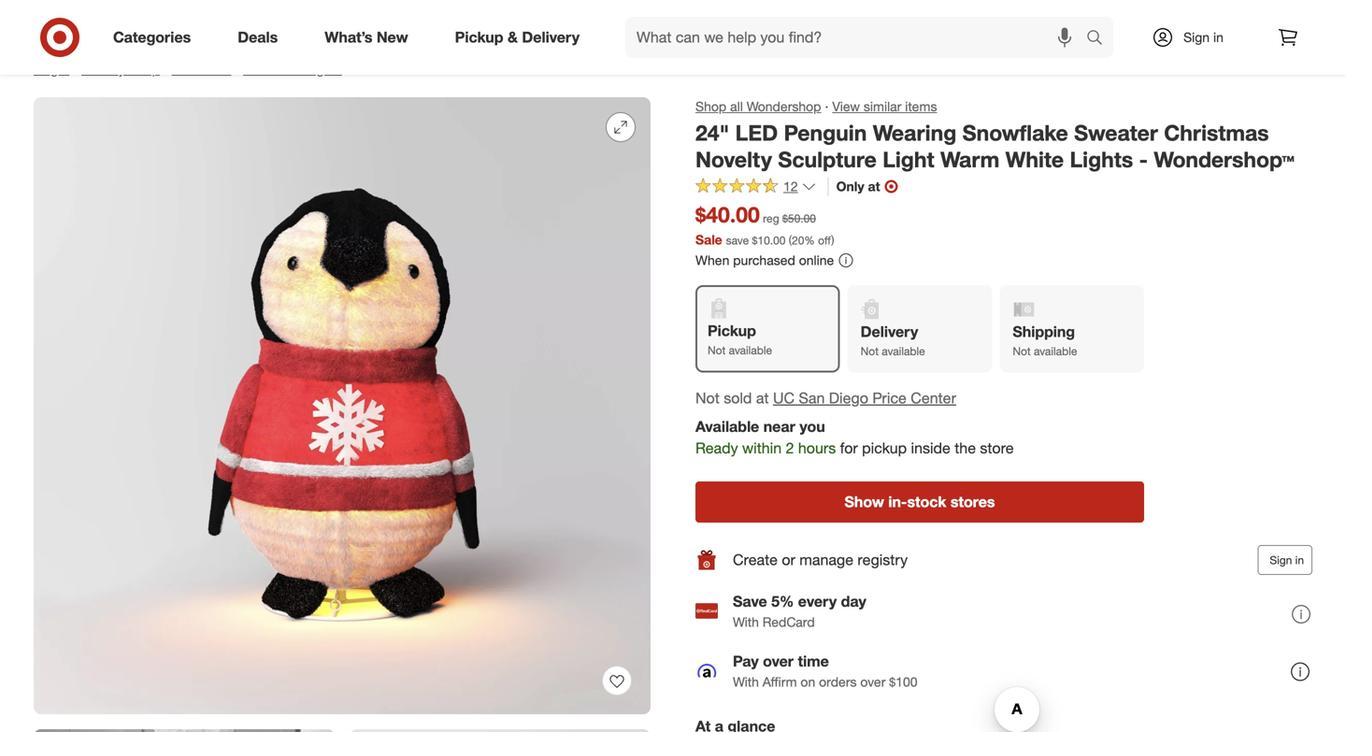 Task type: describe. For each thing, give the bounding box(es) containing it.
$50.00
[[783, 211, 816, 225]]

sculpture
[[779, 147, 877, 173]]

%
[[805, 233, 815, 247]]

pickup & delivery
[[455, 28, 580, 46]]

when purchased online
[[696, 252, 834, 268]]

pickup
[[862, 439, 907, 457]]

pickup for not
[[708, 322, 757, 340]]

inside
[[911, 439, 951, 457]]

wondershop™
[[1154, 147, 1295, 173]]

available
[[696, 418, 760, 436]]

christmas inside 24" led penguin wearing snowflake sweater christmas novelty sculpture light warm white lights - wondershop™
[[1165, 120, 1270, 146]]

snowflake
[[963, 120, 1069, 146]]

uc
[[773, 389, 795, 407]]

in inside button
[[1296, 553, 1305, 567]]

$100
[[890, 674, 918, 690]]

24&#34; led penguin wearing snowflake sweater christmas novelty sculpture light warm white lights - wondershop&#8482;, 1 of 6 image
[[34, 97, 651, 715]]

delivery inside delivery not available
[[861, 323, 919, 341]]

available for pickup
[[729, 343, 773, 357]]

manage
[[800, 551, 854, 569]]

24"
[[696, 120, 730, 146]]

24" led penguin wearing snowflake sweater christmas novelty sculpture light warm white lights - wondershop™
[[696, 120, 1295, 173]]

target / holiday shop / christmas / christmas lights
[[34, 61, 342, 77]]

lights inside 24" led penguin wearing snowflake sweater christmas novelty sculpture light warm white lights - wondershop™
[[1070, 147, 1134, 173]]

similar
[[864, 98, 902, 115]]

create
[[733, 551, 778, 569]]

20
[[792, 233, 805, 247]]

2 / from the left
[[164, 61, 168, 77]]

penguin
[[784, 120, 867, 146]]

for
[[840, 439, 858, 457]]

time
[[798, 652, 829, 671]]

wondershop
[[747, 98, 822, 115]]

$40.00
[[696, 202, 760, 228]]

search button
[[1078, 17, 1123, 62]]

categories
[[113, 28, 191, 46]]

christmas link
[[172, 61, 231, 77]]

only
[[837, 178, 865, 195]]

What can we help you find? suggestions appear below search field
[[626, 17, 1091, 58]]

what's new
[[325, 28, 408, 46]]

)
[[832, 233, 835, 247]]

0 horizontal spatial over
[[763, 652, 794, 671]]

save
[[733, 592, 768, 611]]

create or manage registry
[[733, 551, 908, 569]]

off
[[818, 233, 832, 247]]

not for shipping
[[1013, 344, 1031, 358]]

store
[[981, 439, 1014, 457]]

ready
[[696, 439, 738, 457]]

sign in link
[[1136, 17, 1253, 58]]

save
[[726, 233, 749, 247]]

what's
[[325, 28, 373, 46]]

0 horizontal spatial shop
[[129, 61, 160, 77]]

orders
[[819, 674, 857, 690]]

price
[[873, 389, 907, 407]]

deals link
[[222, 17, 301, 58]]

light
[[883, 147, 935, 173]]

sweater
[[1075, 120, 1159, 146]]

not for pickup
[[708, 343, 726, 357]]

$40.00 reg $50.00 sale save $ 10.00 ( 20 % off )
[[696, 202, 835, 248]]

white
[[1006, 147, 1064, 173]]

sign inside button
[[1270, 553, 1293, 567]]

online
[[799, 252, 834, 268]]

pickup & delivery link
[[439, 17, 603, 58]]

pay over time with affirm on orders over $100
[[733, 652, 918, 690]]

registry
[[858, 551, 908, 569]]

sign in inside button
[[1270, 553, 1305, 567]]

reg
[[763, 211, 780, 225]]

&
[[508, 28, 518, 46]]

san
[[799, 389, 825, 407]]

not for delivery
[[861, 344, 879, 358]]

within
[[743, 439, 782, 457]]

5%
[[772, 592, 794, 611]]

on
[[801, 674, 816, 690]]

holiday shop link
[[81, 61, 160, 77]]

stock
[[908, 493, 947, 511]]

1 vertical spatial at
[[756, 389, 769, 407]]

not left sold
[[696, 389, 720, 407]]

when
[[696, 252, 730, 268]]

target
[[34, 61, 69, 77]]

target link
[[34, 61, 69, 77]]

advertisement region
[[19, 0, 1328, 41]]

shipping not available
[[1013, 323, 1078, 358]]



Task type: vqa. For each thing, say whether or not it's contained in the screenshot.
Only at at right
yes



Task type: locate. For each thing, give the bounding box(es) containing it.
0 horizontal spatial sign
[[1184, 29, 1210, 45]]

0 vertical spatial sign in
[[1184, 29, 1224, 45]]

with
[[733, 614, 759, 630], [733, 674, 759, 690]]

redcard
[[763, 614, 815, 630]]

not inside shipping not available
[[1013, 344, 1031, 358]]

1 vertical spatial pickup
[[708, 322, 757, 340]]

not sold at uc san diego price center
[[696, 389, 957, 407]]

available inside delivery not available
[[882, 344, 926, 358]]

save 5% every day with redcard
[[733, 592, 867, 630]]

0 vertical spatial at
[[868, 178, 881, 195]]

with down pay
[[733, 674, 759, 690]]

pay
[[733, 652, 759, 671]]

1 horizontal spatial in
[[1296, 553, 1305, 567]]

categories link
[[97, 17, 214, 58]]

(
[[789, 233, 792, 247]]

1 vertical spatial lights
[[1070, 147, 1134, 173]]

12 link
[[696, 177, 817, 199]]

0 horizontal spatial at
[[756, 389, 769, 407]]

0 horizontal spatial /
[[73, 61, 78, 77]]

0 vertical spatial lights
[[306, 61, 342, 77]]

$
[[752, 233, 758, 247]]

1 vertical spatial with
[[733, 674, 759, 690]]

image gallery element
[[34, 97, 651, 732]]

delivery not available
[[861, 323, 926, 358]]

lights
[[306, 61, 342, 77], [1070, 147, 1134, 173]]

2 horizontal spatial /
[[235, 61, 239, 77]]

2 with from the top
[[733, 674, 759, 690]]

10.00
[[758, 233, 786, 247]]

view
[[833, 98, 860, 115]]

hours
[[799, 439, 836, 457]]

diego
[[829, 389, 869, 407]]

1 horizontal spatial over
[[861, 674, 886, 690]]

pickup for &
[[455, 28, 504, 46]]

pickup up sold
[[708, 322, 757, 340]]

at right only
[[868, 178, 881, 195]]

0 horizontal spatial sign in
[[1184, 29, 1224, 45]]

1 horizontal spatial sign in
[[1270, 553, 1305, 567]]

0 vertical spatial shop
[[129, 61, 160, 77]]

0 vertical spatial sign
[[1184, 29, 1210, 45]]

available
[[729, 343, 773, 357], [882, 344, 926, 358], [1034, 344, 1078, 358]]

not up uc san diego price center button
[[861, 344, 879, 358]]

search
[[1078, 30, 1123, 48]]

available inside the pickup not available
[[729, 343, 773, 357]]

led
[[736, 120, 778, 146]]

2 horizontal spatial available
[[1034, 344, 1078, 358]]

3 / from the left
[[235, 61, 239, 77]]

2
[[786, 439, 794, 457]]

in
[[1214, 29, 1224, 45], [1296, 553, 1305, 567]]

0 vertical spatial over
[[763, 652, 794, 671]]

12
[[784, 178, 798, 195]]

lights down what's
[[306, 61, 342, 77]]

0 horizontal spatial christmas
[[172, 61, 231, 77]]

uc san diego price center button
[[773, 388, 957, 409]]

with inside the save 5% every day with redcard
[[733, 614, 759, 630]]

near
[[764, 418, 796, 436]]

shop
[[129, 61, 160, 77], [696, 98, 727, 115]]

1 horizontal spatial /
[[164, 61, 168, 77]]

0 vertical spatial pickup
[[455, 28, 504, 46]]

deals
[[238, 28, 278, 46]]

sale
[[696, 231, 723, 248]]

over
[[763, 652, 794, 671], [861, 674, 886, 690]]

view similar items
[[833, 98, 938, 115]]

pickup inside the pickup not available
[[708, 322, 757, 340]]

the
[[955, 439, 976, 457]]

1 vertical spatial in
[[1296, 553, 1305, 567]]

shipping
[[1013, 323, 1076, 341]]

christmas
[[172, 61, 231, 77], [243, 61, 303, 77], [1165, 120, 1270, 146]]

shop all wondershop
[[696, 98, 822, 115]]

not
[[708, 343, 726, 357], [861, 344, 879, 358], [1013, 344, 1031, 358], [696, 389, 720, 407]]

1 horizontal spatial shop
[[696, 98, 727, 115]]

christmas down deals link
[[243, 61, 303, 77]]

show in-stock stores
[[845, 493, 996, 511]]

/ right christmas link
[[235, 61, 239, 77]]

not inside the pickup not available
[[708, 343, 726, 357]]

pickup left &
[[455, 28, 504, 46]]

1 horizontal spatial at
[[868, 178, 881, 195]]

1 vertical spatial delivery
[[861, 323, 919, 341]]

1 horizontal spatial available
[[882, 344, 926, 358]]

not inside delivery not available
[[861, 344, 879, 358]]

day
[[841, 592, 867, 611]]

over left $100
[[861, 674, 886, 690]]

christmas up wondershop™
[[1165, 120, 1270, 146]]

novelty
[[696, 147, 773, 173]]

affirm
[[763, 674, 797, 690]]

at left uc
[[756, 389, 769, 407]]

delivery up price
[[861, 323, 919, 341]]

shop left all
[[696, 98, 727, 115]]

/ down categories link
[[164, 61, 168, 77]]

lights down sweater
[[1070, 147, 1134, 173]]

christmas down categories link
[[172, 61, 231, 77]]

1 horizontal spatial delivery
[[861, 323, 919, 341]]

0 horizontal spatial delivery
[[522, 28, 580, 46]]

with inside the "pay over time with affirm on orders over $100"
[[733, 674, 759, 690]]

center
[[911, 389, 957, 407]]

every
[[799, 592, 837, 611]]

24&#34; led penguin wearing snowflake sweater christmas novelty sculpture light warm white lights - wondershop&#8482;, 2 of 6 image
[[34, 730, 335, 732]]

0 horizontal spatial lights
[[306, 61, 342, 77]]

over up the affirm
[[763, 652, 794, 671]]

with down save
[[733, 614, 759, 630]]

1 horizontal spatial lights
[[1070, 147, 1134, 173]]

stores
[[951, 493, 996, 511]]

1 horizontal spatial sign
[[1270, 553, 1293, 567]]

0 vertical spatial in
[[1214, 29, 1224, 45]]

available inside shipping not available
[[1034, 344, 1078, 358]]

delivery right &
[[522, 28, 580, 46]]

available down shipping
[[1034, 344, 1078, 358]]

0 horizontal spatial pickup
[[455, 28, 504, 46]]

purchased
[[733, 252, 796, 268]]

at
[[868, 178, 881, 195], [756, 389, 769, 407]]

0 vertical spatial with
[[733, 614, 759, 630]]

or
[[782, 551, 796, 569]]

/ right target
[[73, 61, 78, 77]]

24&#34; led penguin wearing snowflake sweater christmas novelty sculpture light warm white lights - wondershop&#8482;, 3 of 6 image
[[350, 730, 651, 732]]

shop down the categories
[[129, 61, 160, 77]]

you
[[800, 418, 826, 436]]

pickup
[[455, 28, 504, 46], [708, 322, 757, 340]]

sign in
[[1184, 29, 1224, 45], [1270, 553, 1305, 567]]

available near you ready within 2 hours for pickup inside the store
[[696, 418, 1014, 457]]

1 / from the left
[[73, 61, 78, 77]]

items
[[906, 98, 938, 115]]

sold
[[724, 389, 752, 407]]

1 horizontal spatial pickup
[[708, 322, 757, 340]]

1 vertical spatial sign in
[[1270, 553, 1305, 567]]

1 vertical spatial shop
[[696, 98, 727, 115]]

show in-stock stores button
[[696, 482, 1145, 523]]

available up price
[[882, 344, 926, 358]]

0 vertical spatial delivery
[[522, 28, 580, 46]]

available for delivery
[[882, 344, 926, 358]]

-
[[1140, 147, 1149, 173]]

all
[[731, 98, 743, 115]]

1 horizontal spatial christmas
[[243, 61, 303, 77]]

not up sold
[[708, 343, 726, 357]]

1 vertical spatial over
[[861, 674, 886, 690]]

pickup not available
[[708, 322, 773, 357]]

0 horizontal spatial in
[[1214, 29, 1224, 45]]

christmas lights link
[[243, 61, 342, 77]]

what's new link
[[309, 17, 432, 58]]

wearing
[[873, 120, 957, 146]]

1 with from the top
[[733, 614, 759, 630]]

not down shipping
[[1013, 344, 1031, 358]]

holiday
[[81, 61, 125, 77]]

show
[[845, 493, 885, 511]]

in-
[[889, 493, 908, 511]]

sign
[[1184, 29, 1210, 45], [1270, 553, 1293, 567]]

new
[[377, 28, 408, 46]]

/
[[73, 61, 78, 77], [164, 61, 168, 77], [235, 61, 239, 77]]

available up sold
[[729, 343, 773, 357]]

available for shipping
[[1034, 344, 1078, 358]]

0 horizontal spatial available
[[729, 343, 773, 357]]

1 vertical spatial sign
[[1270, 553, 1293, 567]]

2 horizontal spatial christmas
[[1165, 120, 1270, 146]]



